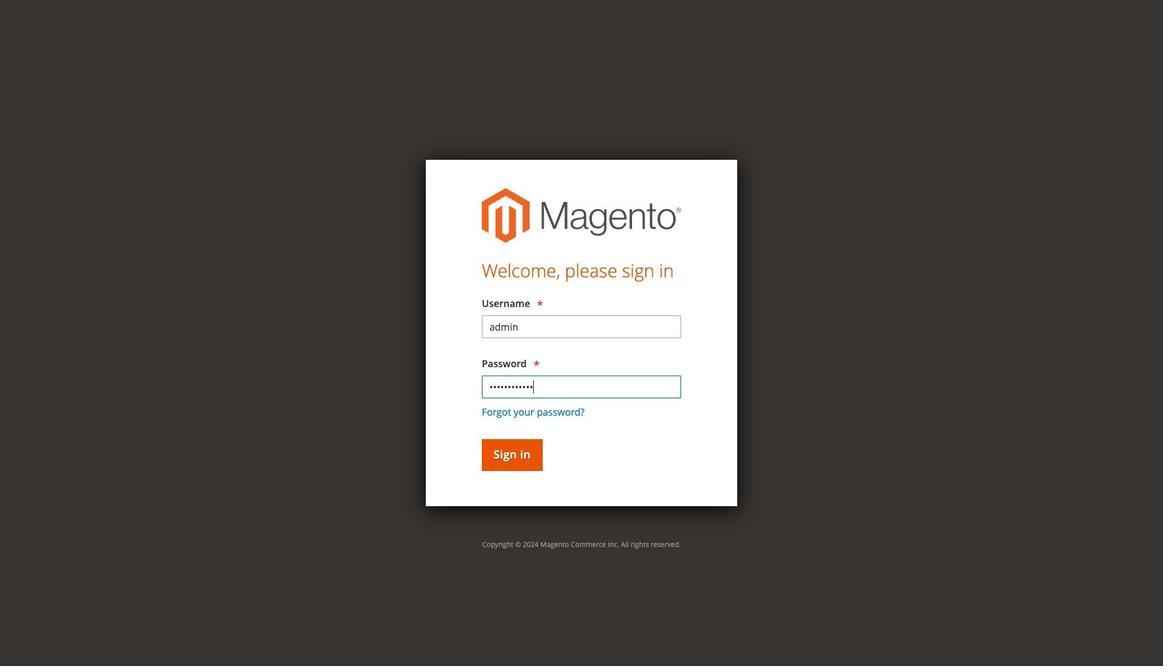 Task type: vqa. For each thing, say whether or not it's contained in the screenshot.
text field
no



Task type: locate. For each thing, give the bounding box(es) containing it.
password password field
[[482, 376, 681, 399]]



Task type: describe. For each thing, give the bounding box(es) containing it.
user name text field
[[482, 316, 681, 339]]

magento admin panel image
[[482, 188, 681, 244]]



